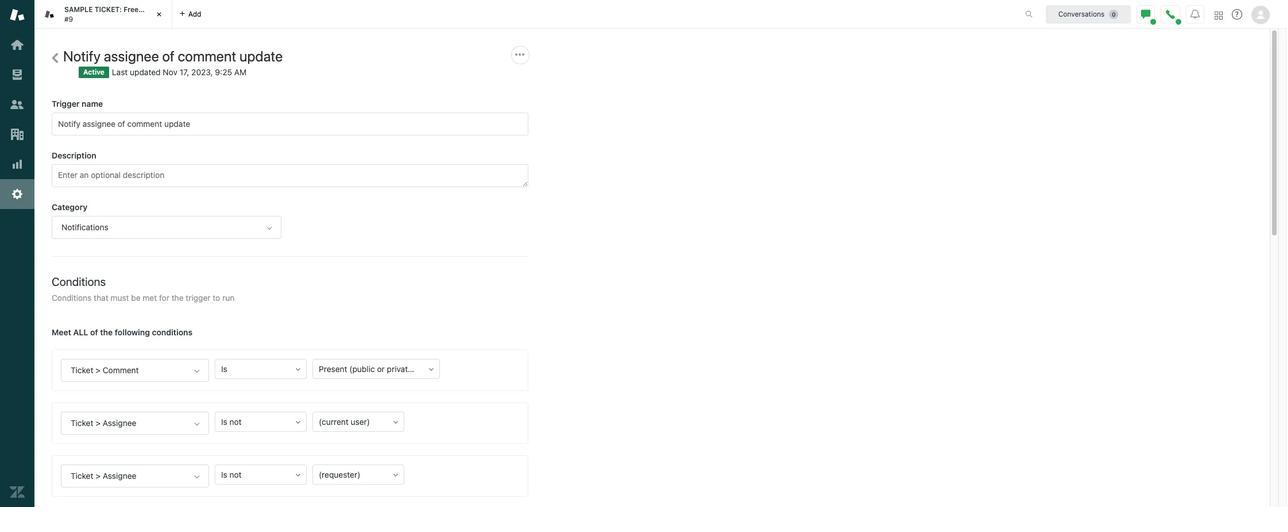 Task type: locate. For each thing, give the bounding box(es) containing it.
tab
[[34, 0, 172, 29]]

repair
[[140, 5, 160, 14]]

conversations button
[[1046, 5, 1132, 23]]

admin image
[[10, 187, 25, 202]]

sample ticket: free repair #9
[[64, 5, 160, 23]]

conversations
[[1059, 9, 1105, 18]]

customers image
[[10, 97, 25, 112]]

sample
[[64, 5, 93, 14]]

notifications image
[[1191, 9, 1201, 19]]

reporting image
[[10, 157, 25, 172]]

add button
[[172, 0, 208, 28]]

get started image
[[10, 37, 25, 52]]

get help image
[[1233, 9, 1243, 20]]



Task type: describe. For each thing, give the bounding box(es) containing it.
#9
[[64, 15, 73, 23]]

zendesk products image
[[1215, 11, 1224, 19]]

free
[[124, 5, 139, 14]]

add
[[188, 9, 201, 18]]

zendesk image
[[10, 485, 25, 500]]

ticket:
[[95, 5, 122, 14]]

close image
[[153, 9, 165, 20]]

tab containing sample ticket: free repair
[[34, 0, 172, 29]]

organizations image
[[10, 127, 25, 142]]

tabs tab list
[[34, 0, 1014, 29]]

views image
[[10, 67, 25, 82]]

button displays agent's chat status as online. image
[[1142, 9, 1151, 19]]

main element
[[0, 0, 34, 507]]

zendesk support image
[[10, 7, 25, 22]]



Task type: vqa. For each thing, say whether or not it's contained in the screenshot.
1st zendesk sell Link from the top
no



